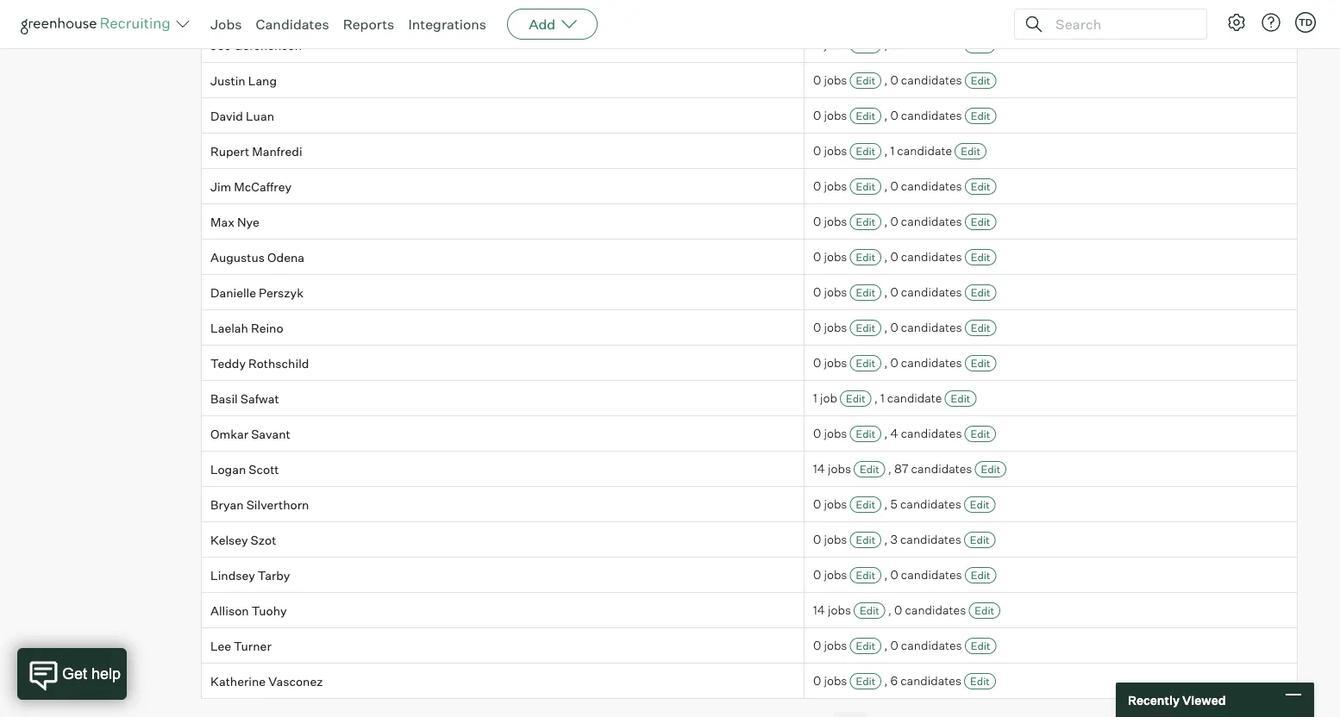 Task type: locate. For each thing, give the bounding box(es) containing it.
jobs for omkar savant
[[824, 426, 848, 442]]

candidates
[[901, 37, 962, 52], [902, 73, 963, 88], [902, 108, 963, 123], [902, 179, 963, 194], [902, 214, 963, 229], [902, 250, 963, 265], [902, 285, 963, 300], [902, 320, 963, 335], [902, 356, 963, 371], [901, 426, 962, 442], [912, 462, 973, 477], [901, 497, 962, 512], [901, 533, 962, 548], [902, 568, 963, 583], [906, 603, 967, 618], [902, 639, 963, 654], [901, 674, 962, 689]]

page 1 element
[[833, 713, 867, 718]]

2 horizontal spatial 1
[[891, 143, 895, 159]]

turner
[[234, 639, 272, 654]]

0 jobs edit ,             0 candidates edit for augustus odena
[[814, 250, 991, 265]]

1 3 from the top
[[891, 37, 898, 52]]

0 vertical spatial 3
[[891, 37, 898, 52]]

, for omkar savant
[[885, 426, 888, 442]]

1 vertical spatial 14
[[814, 603, 826, 618]]

jim mccaffrey
[[211, 179, 292, 194]]

rupert manfredi
[[211, 144, 302, 159]]

basil
[[211, 391, 238, 406]]

7 0 jobs edit ,             0 candidates edit from the top
[[814, 320, 991, 335]]

reports
[[343, 16, 395, 33]]

1 vertical spatial 0 jobs edit ,             3 candidates edit
[[814, 533, 990, 548]]

basil safwat
[[211, 391, 279, 406]]

0 vertical spatial candidate
[[898, 143, 953, 159]]

tuohy
[[252, 604, 287, 619]]

integrations link
[[408, 16, 487, 33]]

, for lee turner
[[885, 639, 888, 654]]

candidates for tuohy
[[906, 603, 967, 618]]

87
[[895, 462, 909, 477]]

jobs for david luan
[[824, 108, 848, 123]]

0 jobs edit ,             6 candidates edit
[[814, 674, 990, 689]]

logan scott
[[211, 462, 279, 477]]

erich elsen
[[211, 2, 274, 17]]

joe gershenson
[[211, 37, 302, 53]]

lee
[[211, 639, 231, 654]]

jobs for logan scott
[[828, 462, 852, 477]]

perszyk
[[259, 285, 304, 300]]

rupert
[[211, 144, 250, 159]]

jobs for max nye
[[824, 214, 848, 229]]

vasconez
[[269, 674, 323, 689]]

, for logan scott
[[889, 462, 892, 477]]

0 jobs edit ,             0 candidates edit for laelah reino
[[814, 320, 991, 335]]

candidates for mccaffrey
[[902, 179, 963, 194]]

3
[[891, 37, 898, 52], [891, 533, 898, 548]]

lang
[[248, 73, 277, 88]]

silverthorn
[[246, 497, 309, 512]]

14 for ,             0 candidates
[[814, 603, 826, 618]]

6
[[891, 674, 898, 689]]

1 0 jobs edit ,             3 candidates edit from the top
[[814, 37, 990, 52]]

edit
[[856, 39, 876, 52], [971, 39, 990, 52], [856, 74, 876, 87], [971, 74, 991, 87], [856, 110, 876, 123], [971, 110, 991, 123], [856, 145, 876, 158], [961, 145, 981, 158], [856, 181, 876, 193], [971, 181, 991, 193], [856, 216, 876, 229], [971, 216, 991, 229], [856, 251, 876, 264], [971, 251, 991, 264], [856, 287, 876, 300], [971, 287, 991, 300], [856, 322, 876, 335], [971, 322, 991, 335], [856, 357, 876, 370], [971, 357, 991, 370], [846, 393, 866, 406], [951, 393, 971, 406], [856, 428, 876, 441], [971, 428, 991, 441], [860, 464, 880, 476], [982, 464, 1001, 476], [856, 499, 876, 512], [971, 499, 990, 512], [856, 534, 876, 547], [971, 534, 990, 547], [856, 570, 876, 583], [971, 570, 991, 583], [860, 605, 880, 618], [975, 605, 995, 618], [856, 640, 876, 653], [971, 640, 991, 653], [856, 676, 876, 689], [971, 676, 990, 689]]

recently viewed
[[1129, 693, 1227, 708]]

szot
[[251, 533, 276, 548]]

2 3 from the top
[[891, 533, 898, 548]]

10 0 jobs edit ,             0 candidates edit from the top
[[814, 639, 991, 654]]

candidates for rothschild
[[902, 356, 963, 371]]

jobs
[[824, 37, 848, 52], [824, 73, 848, 88], [824, 108, 848, 123], [824, 143, 848, 159], [824, 179, 848, 194], [824, 214, 848, 229], [824, 250, 848, 265], [824, 285, 848, 300], [824, 320, 848, 335], [824, 356, 848, 371], [824, 426, 848, 442], [828, 462, 852, 477], [824, 497, 848, 512], [824, 533, 848, 548], [824, 568, 848, 583], [828, 603, 852, 618], [824, 639, 848, 654], [824, 674, 848, 689]]

max
[[211, 214, 235, 229]]

, for teddy rothschild
[[885, 356, 888, 371]]

add button
[[507, 9, 598, 40]]

candidates for lang
[[902, 73, 963, 88]]

job
[[821, 391, 838, 406]]

edit link
[[850, 37, 882, 54], [965, 37, 996, 54], [850, 73, 882, 89], [965, 73, 997, 89], [850, 108, 882, 124], [965, 108, 997, 124], [850, 143, 882, 160], [955, 143, 987, 160], [850, 179, 882, 195], [965, 179, 997, 195], [850, 214, 882, 231], [965, 214, 997, 231], [850, 250, 882, 266], [965, 250, 997, 266], [850, 285, 882, 301], [965, 285, 997, 301], [850, 320, 882, 337], [965, 320, 997, 337], [850, 356, 882, 372], [965, 356, 997, 372], [840, 391, 872, 407], [945, 391, 977, 407], [850, 426, 882, 443], [965, 426, 997, 443], [854, 462, 886, 478], [975, 462, 1007, 478], [850, 497, 882, 514], [965, 497, 996, 514], [850, 533, 882, 549], [965, 533, 996, 549], [850, 568, 882, 584], [965, 568, 997, 584], [854, 603, 886, 620], [969, 603, 1001, 620], [850, 639, 882, 655], [965, 639, 997, 655], [850, 674, 882, 690], [965, 674, 996, 690]]

, for danielle perszyk
[[885, 285, 888, 300]]

4 0 jobs edit ,             0 candidates edit from the top
[[814, 214, 991, 229]]

candidate for 0 jobs
[[898, 143, 953, 159]]

, for katherine vasconez
[[885, 674, 888, 689]]

kelsey
[[211, 533, 248, 548]]

configure image
[[1227, 12, 1248, 33]]

2 0 jobs edit ,             0 candidates edit from the top
[[814, 108, 991, 123]]

jobs for jim mccaffrey
[[824, 179, 848, 194]]

0 jobs edit ,             1 candidate edit
[[814, 143, 981, 159]]

elsen
[[242, 2, 274, 17]]

, for augustus odena
[[885, 250, 888, 265]]

1 14 from the top
[[814, 462, 826, 477]]

lindsey
[[211, 568, 255, 583]]

0 jobs edit ,             0 candidates edit
[[814, 73, 991, 88], [814, 108, 991, 123], [814, 179, 991, 194], [814, 214, 991, 229], [814, 250, 991, 265], [814, 285, 991, 300], [814, 320, 991, 335], [814, 356, 991, 371], [814, 568, 991, 583], [814, 639, 991, 654]]

augustus
[[211, 250, 265, 265]]

pagination navigation
[[201, 713, 1341, 718]]

katherine
[[211, 674, 266, 689]]

2 0 jobs edit ,             3 candidates edit from the top
[[814, 533, 990, 548]]

0 jobs edit ,             0 candidates edit for danielle perszyk
[[814, 285, 991, 300]]

, for joe gershenson
[[885, 37, 888, 52]]

katherine vasconez
[[211, 674, 323, 689]]

9 0 jobs edit ,             0 candidates edit from the top
[[814, 568, 991, 583]]

1 horizontal spatial 1
[[881, 391, 885, 406]]

0 vertical spatial 14
[[814, 462, 826, 477]]

luan
[[246, 108, 274, 123]]

0 vertical spatial 0 jobs edit ,             3 candidates edit
[[814, 37, 990, 52]]

, for laelah reino
[[885, 320, 888, 335]]

candidate
[[898, 143, 953, 159], [888, 391, 943, 406]]

2 14 from the top
[[814, 603, 826, 618]]

Search text field
[[1052, 12, 1192, 37]]

1 0 jobs edit ,             0 candidates edit from the top
[[814, 73, 991, 88]]

candidates for gershenson
[[901, 37, 962, 52]]

jim
[[211, 179, 232, 194]]

gershenson
[[234, 37, 302, 53]]

danielle perszyk
[[211, 285, 304, 300]]

david
[[211, 108, 243, 123]]

0 jobs edit ,             5 candidates edit
[[814, 497, 990, 512]]

, for rupert manfredi
[[885, 143, 888, 159]]

0 jobs edit ,             3 candidates edit
[[814, 37, 990, 52], [814, 533, 990, 548]]

8 0 jobs edit ,             0 candidates edit from the top
[[814, 356, 991, 371]]

,
[[885, 37, 888, 52], [885, 73, 888, 88], [885, 108, 888, 123], [885, 143, 888, 159], [885, 179, 888, 194], [885, 214, 888, 229], [885, 250, 888, 265], [885, 285, 888, 300], [885, 320, 888, 335], [885, 356, 888, 371], [875, 391, 878, 406], [885, 426, 888, 442], [889, 462, 892, 477], [885, 497, 888, 512], [885, 533, 888, 548], [885, 568, 888, 583], [889, 603, 892, 618], [885, 639, 888, 654], [885, 674, 888, 689]]

candidates for turner
[[902, 639, 963, 654]]

3 0 jobs edit ,             0 candidates edit from the top
[[814, 179, 991, 194]]

0
[[814, 37, 822, 52], [814, 73, 822, 88], [891, 73, 899, 88], [814, 108, 822, 123], [891, 108, 899, 123], [814, 143, 822, 159], [814, 179, 822, 194], [891, 179, 899, 194], [814, 214, 822, 229], [891, 214, 899, 229], [814, 250, 822, 265], [891, 250, 899, 265], [814, 285, 822, 300], [891, 285, 899, 300], [814, 320, 822, 335], [891, 320, 899, 335], [814, 356, 822, 371], [891, 356, 899, 371], [814, 426, 822, 442], [814, 497, 822, 512], [814, 533, 822, 548], [814, 568, 822, 583], [891, 568, 899, 583], [895, 603, 903, 618], [814, 639, 822, 654], [891, 639, 899, 654], [814, 674, 822, 689]]

0 jobs edit ,             0 candidates edit for max nye
[[814, 214, 991, 229]]

candidates link
[[256, 16, 329, 33]]

bryan silverthorn
[[211, 497, 309, 512]]

6 0 jobs edit ,             0 candidates edit from the top
[[814, 285, 991, 300]]

candidates for nye
[[902, 214, 963, 229]]

candidates for tarby
[[902, 568, 963, 583]]

candidates
[[256, 16, 329, 33]]

14
[[814, 462, 826, 477], [814, 603, 826, 618]]

1
[[891, 143, 895, 159], [814, 391, 818, 406], [881, 391, 885, 406]]

14 jobs edit ,             0 candidates edit
[[814, 603, 995, 618]]

1 for 0 jobs
[[891, 143, 895, 159]]

0 jobs edit ,             0 candidates edit for lindsey tarby
[[814, 568, 991, 583]]

0 jobs edit ,             0 candidates edit for teddy rothschild
[[814, 356, 991, 371]]

1 vertical spatial 3
[[891, 533, 898, 548]]

max nye
[[211, 214, 259, 229]]

scott
[[249, 462, 279, 477]]

omkar savant
[[211, 427, 290, 442]]

jobs for lindsey tarby
[[824, 568, 848, 583]]

david luan
[[211, 108, 274, 123]]

5 0 jobs edit ,             0 candidates edit from the top
[[814, 250, 991, 265]]

1 vertical spatial candidate
[[888, 391, 943, 406]]



Task type: vqa. For each thing, say whether or not it's contained in the screenshot.
*
no



Task type: describe. For each thing, give the bounding box(es) containing it.
14 jobs edit ,             87 candidates edit
[[814, 462, 1001, 477]]

laelah
[[211, 321, 248, 336]]

reino
[[251, 321, 284, 336]]

candidates for perszyk
[[902, 285, 963, 300]]

, for bryan silverthorn
[[885, 497, 888, 512]]

omkar
[[211, 427, 249, 442]]

jobs for allison tuohy
[[828, 603, 852, 618]]

0 jobs edit ,             4 candidates edit
[[814, 426, 991, 442]]

jobs for katherine vasconez
[[824, 674, 848, 689]]

candidates for savant
[[901, 426, 962, 442]]

candidates for scott
[[912, 462, 973, 477]]

danielle
[[211, 285, 256, 300]]

nye
[[237, 214, 259, 229]]

, for justin lang
[[885, 73, 888, 88]]

kelsey szot
[[211, 533, 276, 548]]

td button
[[1296, 12, 1317, 33]]

lee turner
[[211, 639, 272, 654]]

augustus odena
[[211, 250, 305, 265]]

1 job edit ,             1 candidate edit
[[814, 391, 971, 406]]

teddy
[[211, 356, 246, 371]]

0 horizontal spatial 1
[[814, 391, 818, 406]]

manfredi
[[252, 144, 302, 159]]

, for jim mccaffrey
[[885, 179, 888, 194]]

greenhouse recruiting image
[[21, 14, 176, 35]]

jobs for bryan silverthorn
[[824, 497, 848, 512]]

, for allison tuohy
[[889, 603, 892, 618]]

jobs for danielle perszyk
[[824, 285, 848, 300]]

, for max nye
[[885, 214, 888, 229]]

candidates for reino
[[902, 320, 963, 335]]

, for david luan
[[885, 108, 888, 123]]

jobs link
[[211, 16, 242, 33]]

candidates for szot
[[901, 533, 962, 548]]

5
[[891, 497, 898, 512]]

0 jobs edit ,             3 candidates edit for kelsey szot
[[814, 533, 990, 548]]

0 jobs edit ,             0 candidates edit for lee turner
[[814, 639, 991, 654]]

justin lang
[[211, 73, 277, 88]]

laelah reino
[[211, 321, 284, 336]]

1 for 1 job
[[881, 391, 885, 406]]

add
[[529, 16, 556, 33]]

0 jobs edit ,             3 candidates edit for joe gershenson
[[814, 37, 990, 52]]

, for kelsey szot
[[885, 533, 888, 548]]

joe
[[211, 37, 231, 53]]

justin
[[211, 73, 246, 88]]

candidate for 1 job
[[888, 391, 943, 406]]

candidates for silverthorn
[[901, 497, 962, 512]]

, for lindsey tarby
[[885, 568, 888, 583]]

lindsey tarby
[[211, 568, 290, 583]]

recently
[[1129, 693, 1180, 708]]

jobs for joe gershenson
[[824, 37, 848, 52]]

reports link
[[343, 16, 395, 33]]

tarby
[[258, 568, 290, 583]]

candidates for vasconez
[[901, 674, 962, 689]]

mccaffrey
[[234, 179, 292, 194]]

0 jobs edit ,             0 candidates edit for jim mccaffrey
[[814, 179, 991, 194]]

odena
[[268, 250, 305, 265]]

0 jobs edit ,             0 candidates edit for justin lang
[[814, 73, 991, 88]]

jobs for lee turner
[[824, 639, 848, 654]]

jobs for laelah reino
[[824, 320, 848, 335]]

0 jobs edit ,             0 candidates edit for david luan
[[814, 108, 991, 123]]

14 for ,             87 candidates
[[814, 462, 826, 477]]

integrations
[[408, 16, 487, 33]]

safwat
[[241, 391, 279, 406]]

savant
[[251, 427, 290, 442]]

, for basil safwat
[[875, 391, 878, 406]]

jobs
[[211, 16, 242, 33]]

jobs for augustus odena
[[824, 250, 848, 265]]

jobs for kelsey szot
[[824, 533, 848, 548]]

3 for joe gershenson
[[891, 37, 898, 52]]

candidates for odena
[[902, 250, 963, 265]]

jobs for teddy rothschild
[[824, 356, 848, 371]]

erich
[[211, 2, 240, 17]]

rothschild
[[249, 356, 309, 371]]

td
[[1299, 16, 1313, 28]]

jobs for justin lang
[[824, 73, 848, 88]]

logan
[[211, 462, 246, 477]]

candidates for luan
[[902, 108, 963, 123]]

viewed
[[1183, 693, 1227, 708]]

td button
[[1293, 9, 1320, 36]]

bryan
[[211, 497, 244, 512]]

teddy rothschild
[[211, 356, 309, 371]]

3 for kelsey szot
[[891, 533, 898, 548]]

allison tuohy
[[211, 604, 287, 619]]

jobs for rupert manfredi
[[824, 143, 848, 159]]

allison
[[211, 604, 249, 619]]

4
[[891, 426, 899, 442]]



